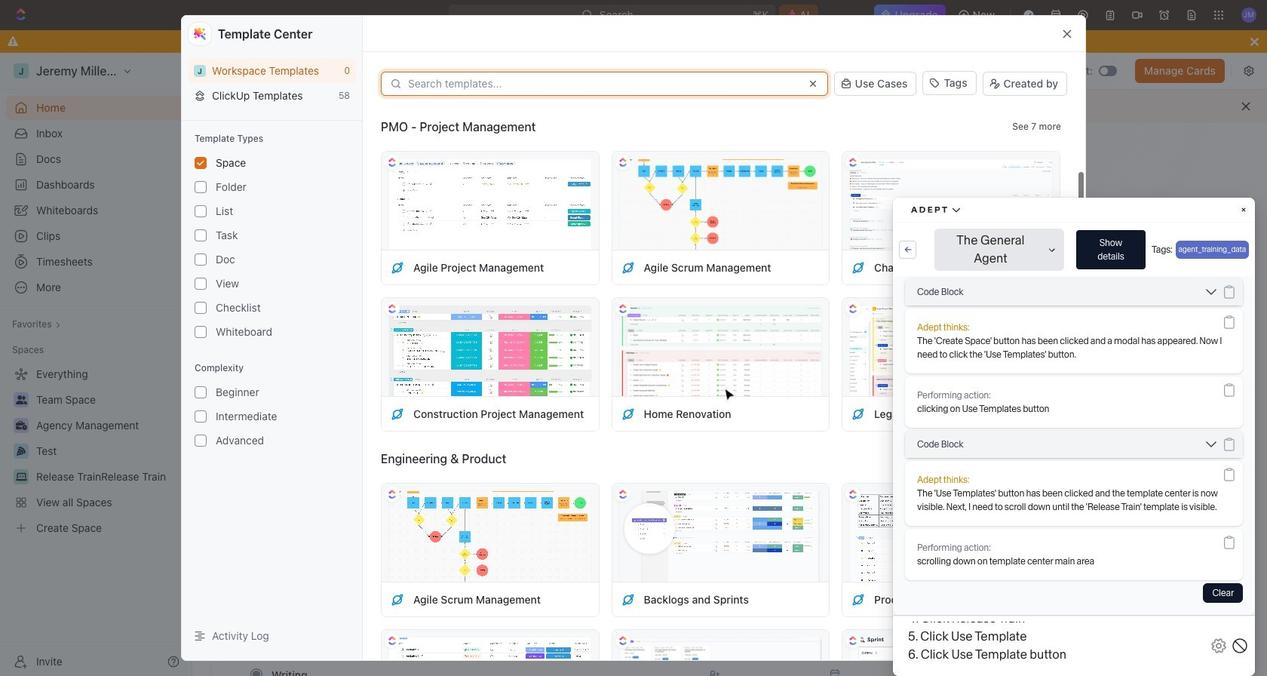 Task type: locate. For each thing, give the bounding box(es) containing it.
Search tasks... text field
[[1020, 528, 1171, 551]]

space template element
[[391, 261, 404, 274], [621, 261, 635, 274], [852, 261, 866, 274], [391, 407, 404, 421], [621, 407, 635, 421], [852, 407, 866, 421], [391, 593, 404, 606], [621, 593, 635, 606], [852, 593, 866, 606]]

laptop code image
[[229, 269, 241, 279]]

None checkbox
[[195, 157, 207, 169], [195, 205, 207, 217], [195, 278, 207, 290], [195, 386, 207, 398], [195, 411, 207, 423], [195, 157, 207, 169], [195, 205, 207, 217], [195, 278, 207, 290], [195, 386, 207, 398], [195, 411, 207, 423]]

space template image
[[391, 261, 404, 274], [852, 261, 866, 274], [391, 407, 404, 421], [621, 407, 635, 421], [852, 407, 866, 421]]

space template image
[[621, 261, 635, 274], [391, 593, 404, 606], [621, 593, 635, 606], [852, 593, 866, 606]]

None checkbox
[[195, 181, 207, 193], [195, 229, 207, 241], [195, 254, 207, 266], [195, 302, 207, 314], [195, 326, 207, 338], [195, 435, 207, 447], [195, 181, 207, 193], [195, 229, 207, 241], [195, 254, 207, 266], [195, 302, 207, 314], [195, 326, 207, 338], [195, 435, 207, 447]]

sidebar navigation
[[0, 53, 192, 676]]

alert
[[192, 90, 1268, 123]]

tree
[[6, 362, 186, 540]]



Task type: describe. For each thing, give the bounding box(es) containing it.
tree inside sidebar 'navigation'
[[6, 362, 186, 540]]

Search templates... text field
[[408, 78, 798, 90]]

jeremy miller's workspace, , element
[[194, 65, 206, 77]]



Task type: vqa. For each thing, say whether or not it's contained in the screenshot.
Jeremy Miller's Workspace, , 'element' on the top of page
yes



